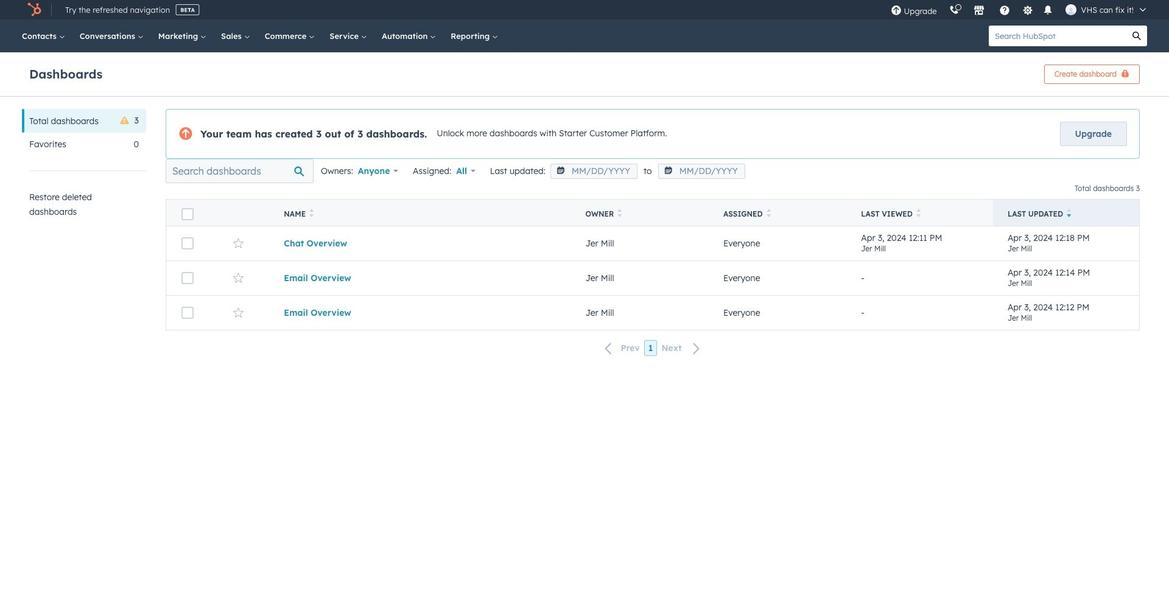 Task type: describe. For each thing, give the bounding box(es) containing it.
4 press to sort. element from the left
[[917, 209, 921, 219]]

2 press to sort. element from the left
[[618, 209, 622, 219]]

Search dashboards search field
[[166, 159, 314, 183]]

2 press to sort. image from the left
[[767, 209, 771, 217]]

descending sort. press to sort ascending. element
[[1067, 209, 1072, 219]]

1 mm/dd/yyyy text field from the left
[[551, 164, 638, 179]]

3 press to sort. element from the left
[[767, 209, 771, 219]]

pagination navigation
[[166, 340, 1140, 357]]

1 press to sort. image from the left
[[310, 209, 314, 217]]



Task type: vqa. For each thing, say whether or not it's contained in the screenshot.
'your' to the bottom
no



Task type: locate. For each thing, give the bounding box(es) containing it.
0 horizontal spatial press to sort. image
[[618, 209, 622, 217]]

banner
[[29, 61, 1140, 84]]

1 press to sort. image from the left
[[618, 209, 622, 217]]

press to sort. element
[[310, 209, 314, 219], [618, 209, 622, 219], [767, 209, 771, 219], [917, 209, 921, 219]]

1 horizontal spatial mm/dd/yyyy text field
[[658, 164, 745, 179]]

0 horizontal spatial press to sort. image
[[310, 209, 314, 217]]

0 horizontal spatial mm/dd/yyyy text field
[[551, 164, 638, 179]]

descending sort. press to sort ascending. image
[[1067, 209, 1072, 217]]

press to sort. image
[[310, 209, 314, 217], [767, 209, 771, 217]]

2 press to sort. image from the left
[[917, 209, 921, 217]]

1 horizontal spatial press to sort. image
[[917, 209, 921, 217]]

menu
[[885, 0, 1155, 19]]

MM/DD/YYYY text field
[[551, 164, 638, 179], [658, 164, 745, 179]]

1 horizontal spatial press to sort. image
[[767, 209, 771, 217]]

1 press to sort. element from the left
[[310, 209, 314, 219]]

2 mm/dd/yyyy text field from the left
[[658, 164, 745, 179]]

jer mill image
[[1066, 4, 1077, 15]]

press to sort. image
[[618, 209, 622, 217], [917, 209, 921, 217]]

Search HubSpot search field
[[989, 26, 1127, 46]]

marketplaces image
[[974, 5, 985, 16]]



